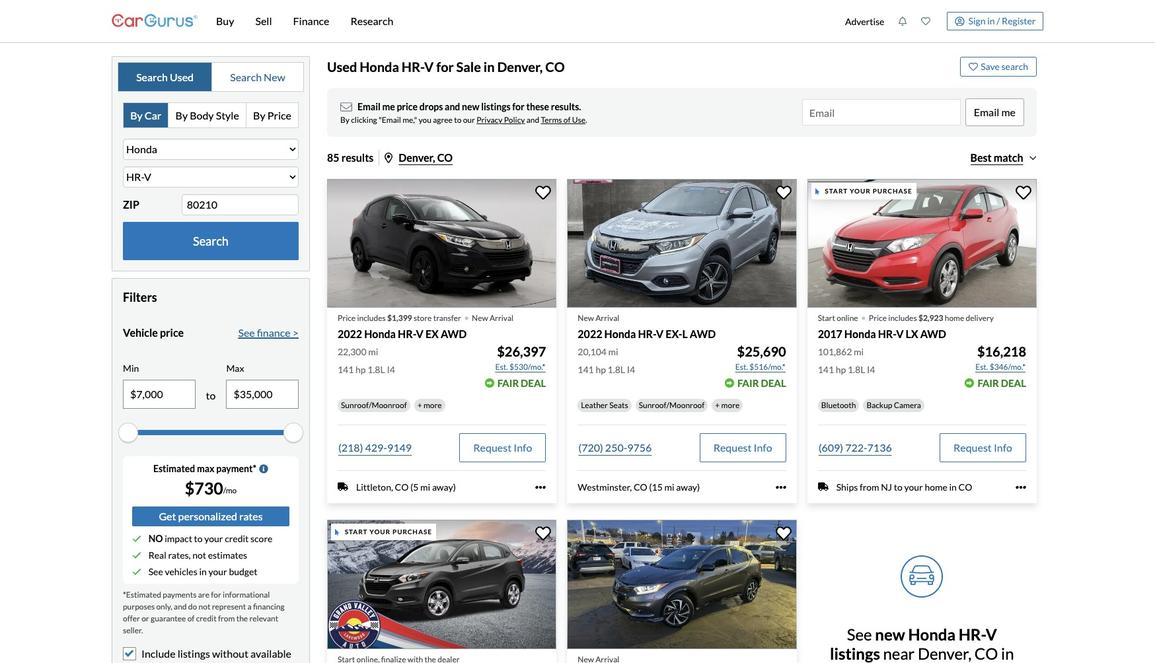 Task type: locate. For each thing, give the bounding box(es) containing it.
· right transfer
[[464, 305, 469, 329]]

listings inside email me price drops and new listings for these results. by clicking "email me," you agree to our privacy policy and terms of use .
[[481, 101, 511, 112]]

away) for westminster, co (15 mi away)
[[676, 482, 700, 493]]

includes left "$1,399"
[[357, 314, 386, 323]]

141 for ·
[[818, 364, 834, 375]]

2 arrival from the left
[[596, 314, 620, 323]]

more
[[424, 400, 442, 410], [722, 400, 740, 410]]

tab list
[[118, 62, 304, 92], [123, 103, 299, 128]]

1 vertical spatial not
[[199, 602, 210, 612]]

1 includes from the left
[[357, 314, 386, 323]]

2 · from the left
[[861, 305, 867, 329]]

price right vehicle
[[160, 327, 184, 339]]

listings left "near"
[[830, 644, 880, 664]]

1 · from the left
[[464, 305, 469, 329]]

search inside 'tab'
[[230, 70, 262, 83]]

1 horizontal spatial 2022
[[578, 328, 603, 341]]

2 includes from the left
[[889, 314, 917, 323]]

3 info from the left
[[994, 441, 1013, 454]]

littleton, co (5 mi away)
[[356, 482, 456, 493]]

0 vertical spatial and
[[445, 101, 460, 112]]

(218)
[[338, 441, 363, 454]]

me inside email me price drops and new listings for these results. by clicking "email me," you agree to our privacy policy and terms of use .
[[382, 101, 395, 112]]

menu
[[838, 3, 1044, 40]]

for right are
[[211, 590, 221, 600]]

i4 inside 101,862 mi 141 hp 1.8l i4
[[867, 364, 876, 375]]

email inside email me price drops and new listings for these results. by clicking "email me," you agree to our privacy policy and terms of use .
[[358, 101, 381, 112]]

arrival inside the 'new arrival 2022 honda hr-v ex-l awd'
[[596, 314, 620, 323]]

est.
[[495, 362, 508, 372], [736, 362, 748, 372], [976, 362, 989, 372]]

check image
[[132, 551, 141, 560], [132, 568, 141, 577]]

by price tab
[[247, 103, 298, 128]]

0 horizontal spatial denver,
[[399, 151, 435, 164]]

2 vertical spatial for
[[211, 590, 221, 600]]

2 fair from the left
[[738, 377, 759, 389]]

1 away) from the left
[[432, 482, 456, 493]]

2 fair deal from the left
[[738, 377, 786, 389]]

check image up the *estimated on the bottom left of the page
[[132, 568, 141, 577]]

2017
[[818, 328, 843, 341]]

1 horizontal spatial 141
[[578, 364, 594, 375]]

our
[[463, 115, 475, 125]]

by car tab
[[124, 103, 169, 128]]

real rates, not estimates
[[149, 550, 247, 561]]

email me
[[974, 106, 1016, 118]]

mi right 22,300
[[368, 346, 378, 357]]

1 vertical spatial check image
[[132, 568, 141, 577]]

research
[[351, 15, 394, 27]]

i4 inside 20,104 mi 141 hp 1.8l i4
[[627, 364, 635, 375]]

1 vertical spatial start your purchase
[[345, 528, 432, 536]]

new
[[462, 101, 480, 112], [875, 625, 905, 645]]

mi inside 22,300 mi 141 hp 1.8l i4
[[368, 346, 378, 357]]

2 awd from the left
[[690, 328, 716, 341]]

1 fair from the left
[[498, 377, 519, 389]]

1 arrival from the left
[[490, 314, 514, 323]]

for inside *estimated payments are for informational purposes only, and do not represent a financing offer or guarantee of credit from the relevant seller.
[[211, 590, 221, 600]]

search down zip phone field
[[193, 234, 229, 248]]

see left finance
[[238, 327, 255, 339]]

drops
[[420, 101, 443, 112]]

estimates
[[208, 550, 247, 561]]

0 horizontal spatial away)
[[432, 482, 456, 493]]

2 horizontal spatial est.
[[976, 362, 989, 372]]

v inside price includes $1,399 store transfer · new arrival 2022 honda hr-v ex awd
[[416, 328, 424, 341]]

0 vertical spatial see
[[238, 327, 255, 339]]

1 horizontal spatial new
[[875, 625, 905, 645]]

141 down 20,104
[[578, 364, 594, 375]]

3 fair from the left
[[978, 377, 999, 389]]

0 horizontal spatial est.
[[495, 362, 508, 372]]

advertise link
[[838, 3, 892, 40]]

ellipsis h image
[[536, 482, 546, 493], [776, 482, 786, 493]]

3 deal from the left
[[1001, 377, 1027, 389]]

1 vertical spatial of
[[187, 614, 195, 624]]

search for search
[[193, 234, 229, 248]]

hr- down "$1,399"
[[398, 328, 416, 341]]

mi right (15
[[665, 482, 675, 493]]

2 + more from the left
[[715, 400, 740, 410]]

new inside the 'new arrival 2022 honda hr-v ex-l awd'
[[578, 314, 594, 323]]

and inside *estimated payments are for informational purposes only, and do not represent a financing offer or guarantee of credit from the relevant seller.
[[174, 602, 187, 612]]

map marker alt image
[[385, 153, 393, 163]]

denver, co button
[[385, 151, 453, 164]]

2 i4 from the left
[[627, 364, 635, 375]]

email for email me
[[974, 106, 1000, 118]]

0 horizontal spatial sunroof/moonroof
[[341, 400, 407, 410]]

used
[[327, 59, 357, 75], [170, 70, 194, 83]]

2 horizontal spatial search
[[230, 70, 262, 83]]

do
[[188, 602, 197, 612]]

info circle image
[[259, 464, 268, 474]]

1.8l for ·
[[848, 364, 866, 375]]

truck image left ships
[[818, 482, 829, 493]]

2 + from the left
[[715, 400, 720, 410]]

1 horizontal spatial mouse pointer image
[[816, 188, 820, 195]]

of down do
[[187, 614, 195, 624]]

1 horizontal spatial the
[[873, 664, 896, 664]]

1 horizontal spatial 1.8l
[[608, 364, 625, 375]]

1 horizontal spatial truck image
[[818, 482, 829, 493]]

0 horizontal spatial from
[[218, 614, 235, 624]]

1 hp from the left
[[356, 364, 366, 375]]

2 est. from the left
[[736, 362, 748, 372]]

gray 2020 honda hr-v sport awd suv / crossover all-wheel drive continuously variable transmission image
[[567, 520, 797, 649]]

available
[[251, 648, 291, 660]]

listings
[[481, 101, 511, 112], [830, 644, 880, 664], [178, 648, 210, 660]]

2 request info from the left
[[714, 441, 773, 454]]

i4 for 2022
[[627, 364, 635, 375]]

search up style
[[230, 70, 262, 83]]

near
[[883, 644, 915, 664]]

price inside start online · price includes $2,923 home delivery 2017 honda hr-v lx awd
[[869, 314, 887, 323]]

1 vertical spatial credit
[[196, 614, 217, 624]]

1 vertical spatial home
[[925, 482, 948, 493]]

$346/mo.*
[[990, 362, 1026, 372]]

request
[[474, 441, 512, 454], [714, 441, 752, 454], [954, 441, 992, 454]]

denver, co
[[399, 151, 453, 164]]

1 horizontal spatial request info button
[[700, 433, 786, 462]]

1 vertical spatial the
[[873, 664, 896, 664]]

by inside "tab"
[[253, 109, 265, 121]]

3 est. from the left
[[976, 362, 989, 372]]

email for email me price drops and new listings for these results. by clicking "email me," you agree to our privacy policy and terms of use .
[[358, 101, 381, 112]]

0 horizontal spatial 2022
[[338, 328, 362, 341]]

from left nj
[[860, 482, 880, 493]]

1 horizontal spatial info
[[754, 441, 773, 454]]

to inside email me price drops and new listings for these results. by clicking "email me," you agree to our privacy policy and terms of use .
[[454, 115, 462, 125]]

2 away) from the left
[[676, 482, 700, 493]]

mouse pointer image inside start your purchase link
[[335, 529, 340, 536]]

new
[[264, 70, 285, 83], [472, 314, 488, 323], [578, 314, 594, 323]]

new right transfer
[[472, 314, 488, 323]]

0 horizontal spatial fair deal
[[498, 377, 546, 389]]

1 141 from the left
[[338, 364, 354, 375]]

1 vertical spatial see
[[149, 566, 163, 578]]

get personalized rates button
[[132, 507, 290, 527]]

of left the use
[[564, 115, 571, 125]]

used up envelope "icon"
[[327, 59, 357, 75]]

and down these
[[527, 115, 540, 125]]

for up the policy
[[512, 101, 525, 112]]

start inside start online · price includes $2,923 home delivery 2017 honda hr-v lx awd
[[818, 314, 835, 323]]

away) for littleton, co (5 mi away)
[[432, 482, 456, 493]]

email down save
[[974, 106, 1000, 118]]

2022 inside the 'new arrival 2022 honda hr-v ex-l awd'
[[578, 328, 603, 341]]

1 request info from the left
[[474, 441, 532, 454]]

2 horizontal spatial request
[[954, 441, 992, 454]]

0 horizontal spatial request info
[[474, 441, 532, 454]]

2 horizontal spatial fair
[[978, 377, 999, 389]]

1 horizontal spatial hp
[[596, 364, 606, 375]]

1 info from the left
[[514, 441, 532, 454]]

1 horizontal spatial includes
[[889, 314, 917, 323]]

mi inside 20,104 mi 141 hp 1.8l i4
[[609, 346, 619, 357]]

1 1.8l from the left
[[368, 364, 385, 375]]

1 awd from the left
[[441, 328, 467, 341]]

1 vertical spatial start
[[818, 314, 835, 323]]

141 inside 20,104 mi 141 hp 1.8l i4
[[578, 364, 594, 375]]

truck image for $1,399
[[338, 482, 348, 493]]

new up our
[[462, 101, 480, 112]]

1 horizontal spatial me
[[1002, 106, 1016, 118]]

0 vertical spatial new
[[462, 101, 480, 112]]

0 vertical spatial purchase
[[873, 187, 913, 195]]

1 2022 from the left
[[338, 328, 362, 341]]

i4 down "$1,399"
[[387, 364, 395, 375]]

0 horizontal spatial awd
[[441, 328, 467, 341]]

3 request from the left
[[954, 441, 992, 454]]

0 vertical spatial start
[[825, 187, 848, 195]]

relevant
[[250, 614, 278, 624]]

1 horizontal spatial new
[[472, 314, 488, 323]]

i4 inside 22,300 mi 141 hp 1.8l i4
[[387, 364, 395, 375]]

2 vertical spatial start
[[345, 528, 368, 536]]

141 inside 101,862 mi 141 hp 1.8l i4
[[818, 364, 834, 375]]

141 down 22,300
[[338, 364, 354, 375]]

9756
[[627, 441, 652, 454]]

mouse pointer image for "milano red 2017 honda hr-v lx awd suv / crossover all-wheel drive continuously variable transmission" image
[[816, 188, 820, 195]]

honda inside the 'new arrival 2022 honda hr-v ex-l awd'
[[605, 328, 636, 341]]

listings up privacy policy link
[[481, 101, 511, 112]]

ellipsis h image for ·
[[536, 482, 546, 493]]

0 vertical spatial tab list
[[118, 62, 304, 92]]

see finance >
[[238, 327, 299, 339]]

by price
[[253, 109, 291, 121]]

see vehicles in your budget
[[149, 566, 258, 578]]

1 horizontal spatial email
[[974, 106, 1000, 118]]

search used
[[136, 70, 194, 83]]

i4 up seats
[[627, 364, 635, 375]]

email up clicking
[[358, 101, 381, 112]]

est. down $26,397
[[495, 362, 508, 372]]

ships
[[837, 482, 858, 493]]

fair for ·
[[498, 377, 519, 389]]

1 i4 from the left
[[387, 364, 395, 375]]

deal for $2,923
[[1001, 377, 1027, 389]]

register
[[1002, 15, 1036, 26]]

menu bar
[[198, 0, 838, 42]]

co up "results."
[[546, 59, 565, 75]]

1 horizontal spatial of
[[564, 115, 571, 125]]

last
[[899, 664, 924, 664]]

price right online
[[869, 314, 887, 323]]

· inside start online · price includes $2,923 home delivery 2017 honda hr-v lx awd
[[861, 305, 867, 329]]

info for v
[[754, 441, 773, 454]]

see for see vehicles in your budget
[[149, 566, 163, 578]]

2 vertical spatial denver,
[[918, 644, 972, 664]]

0 vertical spatial price
[[397, 101, 418, 112]]

check image down check image
[[132, 551, 141, 560]]

request info button for ·
[[460, 433, 546, 462]]

see down real
[[149, 566, 163, 578]]

3 request info from the left
[[954, 441, 1013, 454]]

0 horizontal spatial arrival
[[490, 314, 514, 323]]

fair for $2,923
[[978, 377, 999, 389]]

not inside *estimated payments are for informational purposes only, and do not represent a financing offer or guarantee of credit from the relevant seller.
[[199, 602, 210, 612]]

0 horizontal spatial more
[[424, 400, 442, 410]]

from
[[860, 482, 880, 493], [218, 614, 235, 624]]

and up agree
[[445, 101, 460, 112]]

2 2022 from the left
[[578, 328, 603, 341]]

$516/mo.*
[[750, 362, 786, 372]]

not right do
[[199, 602, 210, 612]]

2 horizontal spatial and
[[527, 115, 540, 125]]

by down envelope "icon"
[[340, 115, 350, 125]]

new arrival 2022 honda hr-v ex-l awd
[[578, 314, 716, 341]]

2 horizontal spatial new
[[578, 314, 594, 323]]

save search button
[[961, 57, 1037, 76]]

1 horizontal spatial fair deal
[[738, 377, 786, 389]]

1.8l inside 101,862 mi 141 hp 1.8l i4
[[848, 364, 866, 375]]

2022 up 20,104
[[578, 328, 603, 341]]

1 horizontal spatial and
[[445, 101, 460, 112]]

search for search new
[[230, 70, 262, 83]]

hr- up days
[[959, 625, 986, 645]]

new inside price includes $1,399 store transfer · new arrival 2022 honda hr-v ex awd
[[472, 314, 488, 323]]

0 horizontal spatial the
[[236, 614, 248, 624]]

start your purchase link
[[327, 520, 559, 664]]

co left (15
[[634, 482, 648, 493]]

2 horizontal spatial deal
[[1001, 377, 1027, 389]]

1 horizontal spatial ·
[[861, 305, 867, 329]]

include listings without available pricing
[[141, 648, 291, 664]]

0 vertical spatial the
[[236, 614, 248, 624]]

141 inside 22,300 mi 141 hp 1.8l i4
[[338, 364, 354, 375]]

truck image left littleton,
[[338, 482, 348, 493]]

mi right 20,104
[[609, 346, 619, 357]]

for left sale
[[436, 59, 454, 75]]

save
[[981, 61, 1000, 72]]

denver,
[[497, 59, 543, 75], [399, 151, 435, 164], [918, 644, 972, 664]]

new inside email me price drops and new listings for these results. by clicking "email me," you agree to our privacy policy and terms of use .
[[462, 101, 480, 112]]

hp inside 101,862 mi 141 hp 1.8l i4
[[836, 364, 846, 375]]

policy
[[504, 115, 525, 125]]

these
[[527, 101, 549, 112]]

3 1.8l from the left
[[848, 364, 866, 375]]

search inside tab
[[136, 70, 168, 83]]

arrival inside price includes $1,399 store transfer · new arrival 2022 honda hr-v ex awd
[[490, 314, 514, 323]]

by for by price
[[253, 109, 265, 121]]

home right nj
[[925, 482, 948, 493]]

0 vertical spatial start your purchase
[[825, 187, 913, 195]]

the inside *estimated payments are for informational purposes only, and do not represent a financing offer or guarantee of credit from the relevant seller.
[[236, 614, 248, 624]]

delivery
[[966, 314, 994, 323]]

privacy
[[477, 115, 503, 125]]

user icon image
[[955, 16, 965, 26]]

2 141 from the left
[[578, 364, 594, 375]]

2 vertical spatial see
[[847, 625, 875, 645]]

ellipsis h image for v
[[776, 482, 786, 493]]

awd inside price includes $1,399 store transfer · new arrival 2022 honda hr-v ex awd
[[441, 328, 467, 341]]

tab list containing search used
[[118, 62, 304, 92]]

0 horizontal spatial hp
[[356, 364, 366, 375]]

sign in / register menu item
[[938, 12, 1044, 30]]

seats
[[610, 400, 628, 410]]

check image for real rates, not estimates
[[132, 551, 141, 560]]

deal down "$530/mo.*"
[[521, 377, 546, 389]]

0 horizontal spatial mouse pointer image
[[335, 529, 340, 536]]

hp down 22,300
[[356, 364, 366, 375]]

1 deal from the left
[[521, 377, 546, 389]]

2 1.8l from the left
[[608, 364, 625, 375]]

includes inside price includes $1,399 store transfer · new arrival 2022 honda hr-v ex awd
[[357, 314, 386, 323]]

22,300
[[338, 346, 367, 357]]

get
[[159, 510, 176, 523]]

1 truck image from the left
[[338, 482, 348, 493]]

ex-
[[666, 328, 683, 341]]

the down the a
[[236, 614, 248, 624]]

price includes $1,399 store transfer · new arrival 2022 honda hr-v ex awd
[[338, 305, 514, 341]]

by for by body style
[[176, 109, 188, 121]]

$530/mo.*
[[510, 362, 546, 372]]

listings right include
[[178, 648, 210, 660]]

deal down $516/mo.*
[[761, 377, 786, 389]]

hr- left the lx
[[878, 328, 896, 341]]

sunroof/moonroof up (218) 429-9149
[[341, 400, 407, 410]]

hp inside 22,300 mi 141 hp 1.8l i4
[[356, 364, 366, 375]]

hp down 20,104
[[596, 364, 606, 375]]

credit up estimates
[[225, 533, 249, 545]]

sunroof/moonroof right seats
[[639, 400, 705, 410]]

2 check image from the top
[[132, 568, 141, 577]]

start your purchase
[[825, 187, 913, 195], [345, 528, 432, 536]]

me inside button
[[1002, 106, 1016, 118]]

search used tab
[[118, 63, 212, 91]]

hp down 101,862
[[836, 364, 846, 375]]

3 i4 from the left
[[867, 364, 876, 375]]

mi inside 101,862 mi 141 hp 1.8l i4
[[854, 346, 864, 357]]

/mo
[[223, 486, 237, 496]]

0 horizontal spatial truck image
[[338, 482, 348, 493]]

and down 'payments'
[[174, 602, 187, 612]]

(218) 429-9149
[[338, 441, 412, 454]]

fair deal down est. $530/mo.* button
[[498, 377, 546, 389]]

used up body
[[170, 70, 194, 83]]

bluetooth
[[821, 400, 856, 410]]

fair deal down the est. $516/mo.* button
[[738, 377, 786, 389]]

hr-
[[402, 59, 424, 75], [398, 328, 416, 341], [638, 328, 656, 341], [878, 328, 896, 341], [959, 625, 986, 645]]

price down search new 'tab'
[[268, 109, 291, 121]]

1 horizontal spatial est.
[[736, 362, 748, 372]]

3 hp from the left
[[836, 364, 846, 375]]

722-
[[846, 441, 868, 454]]

3 141 from the left
[[818, 364, 834, 375]]

mi for $1,399
[[368, 346, 378, 357]]

from inside *estimated payments are for informational purposes only, and do not represent a financing offer or guarantee of credit from the relevant seller.
[[218, 614, 235, 624]]

0 horizontal spatial used
[[170, 70, 194, 83]]

fair down est. $346/mo.* button
[[978, 377, 999, 389]]

3 request info button from the left
[[940, 433, 1027, 462]]

the left last
[[873, 664, 896, 664]]

request info for v
[[714, 441, 773, 454]]

est. inside $25,690 est. $516/mo.*
[[736, 362, 748, 372]]

menu containing sign in / register
[[838, 3, 1044, 40]]

2 horizontal spatial 141
[[818, 364, 834, 375]]

hr- left ex-
[[638, 328, 656, 341]]

1 horizontal spatial sunroof/moonroof
[[639, 400, 705, 410]]

3 fair deal from the left
[[978, 377, 1027, 389]]

save search
[[981, 61, 1029, 72]]

by left car
[[130, 109, 143, 121]]

honda up "7"
[[909, 625, 956, 645]]

in inside near denver, co in the last 7 days
[[1002, 644, 1014, 664]]

black 2022 honda hr-v ex awd suv / crossover all-wheel drive automatic image
[[327, 179, 557, 308]]

2 request from the left
[[714, 441, 752, 454]]

1 ellipsis h image from the left
[[536, 482, 546, 493]]

awd down transfer
[[441, 328, 467, 341]]

0 horizontal spatial includes
[[357, 314, 386, 323]]

+ more
[[418, 400, 442, 410], [715, 400, 740, 410]]

0 horizontal spatial me
[[382, 101, 395, 112]]

co inside near denver, co in the last 7 days
[[975, 644, 998, 664]]

gray 2017 honda hr-v ex awd suv / crossover all-wheel drive continuously variable transmission image
[[327, 520, 557, 649]]

2 hp from the left
[[596, 364, 606, 375]]

arrival up 20,104
[[596, 314, 620, 323]]

1.8l inside 22,300 mi 141 hp 1.8l i4
[[368, 364, 385, 375]]

2 truck image from the left
[[818, 482, 829, 493]]

truck image
[[338, 482, 348, 493], [818, 482, 829, 493]]

i4 for ·
[[867, 364, 876, 375]]

1.8l inside 20,104 mi 141 hp 1.8l i4
[[608, 364, 625, 375]]

guarantee
[[151, 614, 186, 624]]

2 ellipsis h image from the left
[[776, 482, 786, 493]]

arrival up $26,397
[[490, 314, 514, 323]]

1 horizontal spatial away)
[[676, 482, 700, 493]]

0 vertical spatial denver,
[[497, 59, 543, 75]]

2 request info button from the left
[[700, 433, 786, 462]]

hp for 2022
[[596, 364, 606, 375]]

price up me," on the left of page
[[397, 101, 418, 112]]

hr- inside new honda hr-v listings
[[959, 625, 986, 645]]

hp inside 20,104 mi 141 hp 1.8l i4
[[596, 364, 606, 375]]

1 request from the left
[[474, 441, 512, 454]]

1 horizontal spatial awd
[[690, 328, 716, 341]]

>
[[293, 327, 299, 339]]

1 vertical spatial for
[[512, 101, 525, 112]]

0 horizontal spatial new
[[264, 70, 285, 83]]

include
[[141, 648, 176, 660]]

hp for ·
[[836, 364, 846, 375]]

start for "milano red 2017 honda hr-v lx awd suv / crossover all-wheel drive continuously variable transmission" image
[[825, 187, 848, 195]]

2 horizontal spatial denver,
[[918, 644, 972, 664]]

purchase for "milano red 2017 honda hr-v lx awd suv / crossover all-wheel drive continuously variable transmission" image's mouse pointer image
[[873, 187, 913, 195]]

(720) 250-9756
[[579, 441, 652, 454]]

new up last
[[875, 625, 905, 645]]

0 vertical spatial mouse pointer image
[[816, 188, 820, 195]]

$730 /mo
[[185, 478, 237, 498]]

sell button
[[245, 0, 283, 42]]

home right $2,923
[[945, 314, 965, 323]]

0 horizontal spatial price
[[268, 109, 291, 121]]

2 horizontal spatial for
[[512, 101, 525, 112]]

1 horizontal spatial +
[[715, 400, 720, 410]]

+
[[418, 400, 422, 410], [715, 400, 720, 410]]

email inside button
[[974, 106, 1000, 118]]

i4 up backup
[[867, 364, 876, 375]]

0 horizontal spatial new
[[462, 101, 480, 112]]

3 awd from the left
[[921, 328, 947, 341]]

0 horizontal spatial +
[[418, 400, 422, 410]]

1 horizontal spatial arrival
[[596, 314, 620, 323]]

2 horizontal spatial request info button
[[940, 433, 1027, 462]]

1 horizontal spatial fair
[[738, 377, 759, 389]]

used inside the search used tab
[[170, 70, 194, 83]]

credit down do
[[196, 614, 217, 624]]

the
[[236, 614, 248, 624], [873, 664, 896, 664]]

est. inside '$26,397 est. $530/mo.*'
[[495, 362, 508, 372]]

co right days
[[975, 644, 998, 664]]

0 vertical spatial home
[[945, 314, 965, 323]]

search for search used
[[136, 70, 168, 83]]

v inside new honda hr-v listings
[[986, 625, 997, 645]]

by right style
[[253, 109, 265, 121]]

hp for $1,399
[[356, 364, 366, 375]]

away) right (5
[[432, 482, 456, 493]]

mi for 2022
[[609, 346, 619, 357]]

1 horizontal spatial ellipsis h image
[[776, 482, 786, 493]]

mi right 101,862
[[854, 346, 864, 357]]

start inside start your purchase link
[[345, 528, 368, 536]]

away) right (15
[[676, 482, 700, 493]]

2 deal from the left
[[761, 377, 786, 389]]

$25,690
[[737, 343, 786, 359]]

not up 'see vehicles in your budget'
[[192, 550, 206, 561]]

2 info from the left
[[754, 441, 773, 454]]

1 horizontal spatial see
[[238, 327, 255, 339]]

awd down $2,923
[[921, 328, 947, 341]]

see for see finance >
[[238, 327, 255, 339]]

from down 'represent'
[[218, 614, 235, 624]]

0 vertical spatial for
[[436, 59, 454, 75]]

deal down $346/mo.*
[[1001, 377, 1027, 389]]

sign in / register link
[[947, 12, 1044, 30]]

1 horizontal spatial price
[[338, 314, 356, 323]]

new up by price on the top left of page
[[264, 70, 285, 83]]

1 est. from the left
[[495, 362, 508, 372]]

saved cars image
[[922, 17, 931, 26]]

honda inside start online · price includes $2,923 home delivery 2017 honda hr-v lx awd
[[845, 328, 876, 341]]

max
[[197, 463, 215, 475]]

1 horizontal spatial + more
[[715, 400, 740, 410]]

rates,
[[168, 550, 191, 561]]

search inside button
[[193, 234, 229, 248]]

min
[[123, 363, 139, 374]]

hr- inside start online · price includes $2,923 home delivery 2017 honda hr-v lx awd
[[878, 328, 896, 341]]

me down save search
[[1002, 106, 1016, 118]]

email
[[358, 101, 381, 112], [974, 106, 1000, 118]]

2 more from the left
[[722, 400, 740, 410]]

1 horizontal spatial start your purchase
[[825, 187, 913, 195]]

new up 20,104
[[578, 314, 594, 323]]

vehicle price
[[123, 327, 184, 339]]

price up 22,300
[[338, 314, 356, 323]]

1 horizontal spatial i4
[[627, 364, 635, 375]]

awd inside start online · price includes $2,923 home delivery 2017 honda hr-v lx awd
[[921, 328, 947, 341]]

to left our
[[454, 115, 462, 125]]

start online · price includes $2,923 home delivery 2017 honda hr-v lx awd
[[818, 305, 994, 341]]

0 vertical spatial check image
[[132, 551, 141, 560]]

1 request info button from the left
[[460, 433, 546, 462]]

search up car
[[136, 70, 168, 83]]

honda inside new honda hr-v listings
[[909, 625, 956, 645]]

honda up 20,104 mi 141 hp 1.8l i4
[[605, 328, 636, 341]]

fair deal down est. $346/mo.* button
[[978, 377, 1027, 389]]

0 horizontal spatial and
[[174, 602, 187, 612]]

85
[[327, 151, 339, 164]]

1 check image from the top
[[132, 551, 141, 560]]

est. inside $16,218 est. $346/mo.*
[[976, 362, 989, 372]]

estimated max payment*
[[153, 463, 257, 475]]

2 horizontal spatial fair deal
[[978, 377, 1027, 389]]

co
[[546, 59, 565, 75], [437, 151, 453, 164], [395, 482, 409, 493], [634, 482, 648, 493], [959, 482, 973, 493], [975, 644, 998, 664]]

0 horizontal spatial 141
[[338, 364, 354, 375]]

1 vertical spatial from
[[218, 614, 235, 624]]

mouse pointer image
[[816, 188, 820, 195], [335, 529, 340, 536]]

2022 up 22,300
[[338, 328, 362, 341]]

of inside *estimated payments are for informational purposes only, and do not represent a financing offer or guarantee of credit from the relevant seller.
[[187, 614, 195, 624]]

honda down online
[[845, 328, 876, 341]]

request info
[[474, 441, 532, 454], [714, 441, 773, 454], [954, 441, 1013, 454]]

fair down the est. $516/mo.* button
[[738, 377, 759, 389]]

style
[[216, 109, 239, 121]]

1 fair deal from the left
[[498, 377, 546, 389]]

used honda hr-v for sale in denver, co
[[327, 59, 565, 75]]

1 horizontal spatial search
[[193, 234, 229, 248]]



Task type: describe. For each thing, give the bounding box(es) containing it.
· inside price includes $1,399 store transfer · new arrival 2022 honda hr-v ex awd
[[464, 305, 469, 329]]

search new tab
[[212, 63, 303, 91]]

$25,690 est. $516/mo.*
[[736, 343, 786, 372]]

me for email me price drops and new listings for these results. by clicking "email me," you agree to our privacy policy and terms of use .
[[382, 101, 395, 112]]

1 + from the left
[[418, 400, 422, 410]]

fair deal for ·
[[498, 377, 546, 389]]

new inside new honda hr-v listings
[[875, 625, 905, 645]]

leather
[[581, 400, 608, 410]]

price inside email me price drops and new listings for these results. by clicking "email me," you agree to our privacy policy and terms of use .
[[397, 101, 418, 112]]

days
[[940, 664, 971, 664]]

1 more from the left
[[424, 400, 442, 410]]

menu bar containing buy
[[198, 0, 838, 42]]

littleton,
[[356, 482, 393, 493]]

buy
[[216, 15, 234, 27]]

start your purchase for "milano red 2017 honda hr-v lx awd suv / crossover all-wheel drive continuously variable transmission" image
[[825, 187, 913, 195]]

pricing
[[141, 660, 173, 664]]

co left (5
[[395, 482, 409, 493]]

awd for ·
[[921, 328, 947, 341]]

sign in / register
[[969, 15, 1036, 26]]

7
[[927, 664, 937, 664]]

hr- inside the 'new arrival 2022 honda hr-v ex-l awd'
[[638, 328, 656, 341]]

or
[[142, 614, 149, 624]]

"email
[[379, 115, 401, 125]]

the inside near denver, co in the last 7 days
[[873, 664, 896, 664]]

impact
[[165, 533, 192, 545]]

9149
[[387, 441, 412, 454]]

fair deal for v
[[738, 377, 786, 389]]

purposes
[[123, 602, 155, 612]]

clicking
[[351, 115, 377, 125]]

envelope image
[[340, 101, 352, 113]]

22,300 mi 141 hp 1.8l i4
[[338, 346, 395, 375]]

to up real rates, not estimates
[[194, 533, 203, 545]]

without
[[212, 648, 249, 660]]

1.8l for 2022
[[608, 364, 625, 375]]

start for gray 2017 honda hr-v ex awd suv / crossover all-wheel drive continuously variable transmission "image"
[[345, 528, 368, 536]]

price inside "tab"
[[268, 109, 291, 121]]

(720) 250-9756 button
[[578, 433, 653, 462]]

nj
[[881, 482, 892, 493]]

request for v
[[714, 441, 752, 454]]

results.
[[551, 101, 581, 112]]

deal for v
[[761, 377, 786, 389]]

price inside price includes $1,399 store transfer · new arrival 2022 honda hr-v ex awd
[[338, 314, 356, 323]]

terms of use link
[[541, 115, 586, 125]]

search
[[1002, 61, 1029, 72]]

store
[[414, 314, 432, 323]]

lunar silver metallic 2022 honda hr-v ex-l awd suv / crossover all-wheel drive automatic image
[[567, 179, 797, 308]]

buy button
[[206, 0, 245, 42]]

request info for ·
[[474, 441, 532, 454]]

personalized
[[178, 510, 237, 523]]

request for $2,923
[[954, 441, 992, 454]]

Max text field
[[227, 381, 298, 408]]

est. $346/mo.* button
[[975, 361, 1027, 374]]

$16,218 est. $346/mo.*
[[976, 343, 1027, 372]]

request for ·
[[474, 441, 512, 454]]

new honda hr-v listings
[[830, 625, 997, 664]]

truck image for ·
[[818, 482, 829, 493]]

tab list containing by car
[[123, 103, 299, 128]]

max
[[226, 363, 244, 374]]

car
[[145, 109, 161, 121]]

v inside start online · price includes $2,923 home delivery 2017 honda hr-v lx awd
[[896, 328, 904, 341]]

141 for 2022
[[578, 364, 594, 375]]

(15
[[649, 482, 663, 493]]

(720)
[[579, 441, 603, 454]]

Min text field
[[124, 381, 195, 408]]

no impact to your credit score
[[149, 533, 273, 545]]

includes inside start online · price includes $2,923 home delivery 2017 honda hr-v lx awd
[[889, 314, 917, 323]]

in inside menu item
[[988, 15, 995, 26]]

see for see
[[847, 625, 875, 645]]

est. for v
[[736, 362, 748, 372]]

are
[[198, 590, 210, 600]]

$26,397
[[497, 343, 546, 359]]

1 + more from the left
[[418, 400, 442, 410]]

est. for $2,923
[[976, 362, 989, 372]]

deal for ·
[[521, 377, 546, 389]]

mi for ·
[[854, 346, 864, 357]]

see finance > link
[[238, 325, 299, 341]]

to left max text field
[[206, 389, 216, 402]]

listings inside "include listings without available pricing"
[[178, 648, 210, 660]]

me,"
[[403, 115, 417, 125]]

search button
[[123, 222, 299, 260]]

7136
[[868, 441, 892, 454]]

sign
[[969, 15, 986, 26]]

represent
[[212, 602, 246, 612]]

results
[[342, 151, 374, 164]]

2022 inside price includes $1,399 store transfer · new arrival 2022 honda hr-v ex awd
[[338, 328, 362, 341]]

payment*
[[216, 463, 257, 475]]

ellipsis h image
[[1016, 482, 1027, 493]]

$1,399
[[387, 314, 412, 323]]

home inside start online · price includes $2,923 home delivery 2017 honda hr-v lx awd
[[945, 314, 965, 323]]

1 horizontal spatial used
[[327, 59, 357, 75]]

$730
[[185, 478, 223, 498]]

lx
[[906, 328, 919, 341]]

privacy policy link
[[477, 115, 525, 125]]

online
[[837, 314, 858, 323]]

check image
[[132, 535, 141, 544]]

finance button
[[283, 0, 340, 42]]

hr- inside price includes $1,399 store transfer · new arrival 2022 honda hr-v ex awd
[[398, 328, 416, 341]]

1 vertical spatial price
[[160, 327, 184, 339]]

ZIP telephone field
[[182, 194, 299, 215]]

open notifications image
[[899, 17, 908, 26]]

finance
[[257, 327, 291, 339]]

0 vertical spatial credit
[[225, 533, 249, 545]]

new inside 'tab'
[[264, 70, 285, 83]]

1 vertical spatial denver,
[[399, 151, 435, 164]]

heart image
[[969, 62, 978, 71]]

1 sunroof/moonroof from the left
[[341, 400, 407, 410]]

by body style
[[176, 109, 239, 121]]

payments
[[163, 590, 197, 600]]

credit inside *estimated payments are for informational purposes only, and do not represent a financing offer or guarantee of credit from the relevant seller.
[[196, 614, 217, 624]]

cargurus logo homepage link image
[[112, 2, 198, 40]]

informational
[[223, 590, 270, 600]]

of inside email me price drops and new listings for these results. by clicking "email me," you agree to our privacy policy and terms of use .
[[564, 115, 571, 125]]

awd inside the 'new arrival 2022 honda hr-v ex-l awd'
[[690, 328, 716, 341]]

1 horizontal spatial denver,
[[497, 59, 543, 75]]

v inside the 'new arrival 2022 honda hr-v ex-l awd'
[[656, 328, 664, 341]]

est. $516/mo.* button
[[735, 361, 786, 374]]

$26,397 est. $530/mo.*
[[495, 343, 546, 372]]

awd for $1,399
[[441, 328, 467, 341]]

co down agree
[[437, 151, 453, 164]]

finance
[[293, 15, 329, 27]]

your inside start your purchase link
[[370, 528, 391, 536]]

info for ·
[[514, 441, 532, 454]]

for inside email me price drops and new listings for these results. by clicking "email me," you agree to our privacy policy and terms of use .
[[512, 101, 525, 112]]

1.8l for $1,399
[[368, 364, 385, 375]]

fair for v
[[738, 377, 759, 389]]

Email email field
[[802, 99, 961, 126]]

purchase for mouse pointer image inside the start your purchase link
[[393, 528, 432, 536]]

(609) 722-7136
[[819, 441, 892, 454]]

i4 for $1,399
[[387, 364, 395, 375]]

budget
[[229, 566, 258, 578]]

research button
[[340, 0, 404, 42]]

by inside email me price drops and new listings for these results. by clicking "email me," you agree to our privacy policy and terms of use .
[[340, 115, 350, 125]]

2 sunroof/moonroof from the left
[[639, 400, 705, 410]]

listings inside new honda hr-v listings
[[830, 644, 880, 664]]

honda down research popup button
[[360, 59, 399, 75]]

email me button
[[966, 99, 1024, 126]]

near denver, co in the last 7 days
[[873, 644, 1014, 664]]

request info button for $2,923
[[940, 433, 1027, 462]]

85 results
[[327, 151, 374, 164]]

request info for $2,923
[[954, 441, 1013, 454]]

milano red 2017 honda hr-v lx awd suv / crossover all-wheel drive continuously variable transmission image
[[808, 179, 1037, 308]]

me for email me
[[1002, 106, 1016, 118]]

141 for $1,399
[[338, 364, 354, 375]]

0 vertical spatial not
[[192, 550, 206, 561]]

mi right (5
[[420, 482, 430, 493]]

est. for ·
[[495, 362, 508, 372]]

0 vertical spatial from
[[860, 482, 880, 493]]

request info button for v
[[700, 433, 786, 462]]

filters
[[123, 290, 157, 305]]

honda inside price includes $1,399 store transfer · new arrival 2022 honda hr-v ex awd
[[364, 328, 396, 341]]

vehicle
[[123, 327, 158, 339]]

by for by car
[[130, 109, 143, 121]]

20,104
[[578, 346, 607, 357]]

ships from nj to your home in co
[[837, 482, 973, 493]]

/
[[997, 15, 1000, 26]]

denver, inside near denver, co in the last 7 days
[[918, 644, 972, 664]]

real
[[149, 550, 166, 561]]

advertise
[[845, 16, 885, 27]]

250-
[[605, 441, 627, 454]]

mouse pointer image for gray 2017 honda hr-v ex awd suv / crossover all-wheel drive continuously variable transmission "image"
[[335, 529, 340, 536]]

est. $530/mo.* button
[[495, 361, 546, 374]]

to right nj
[[894, 482, 903, 493]]

start your purchase for gray 2017 honda hr-v ex awd suv / crossover all-wheel drive continuously variable transmission "image"
[[345, 528, 432, 536]]

a
[[248, 602, 252, 612]]

429-
[[365, 441, 387, 454]]

by body style tab
[[169, 103, 247, 128]]

info for $2,923
[[994, 441, 1013, 454]]

terms
[[541, 115, 562, 125]]

check image for see vehicles in your budget
[[132, 568, 141, 577]]

fair deal for $2,923
[[978, 377, 1027, 389]]

hr- up "drops" on the top of page
[[402, 59, 424, 75]]

co left ellipsis h icon
[[959, 482, 973, 493]]



Task type: vqa. For each thing, say whether or not it's contained in the screenshot.
yet for A
no



